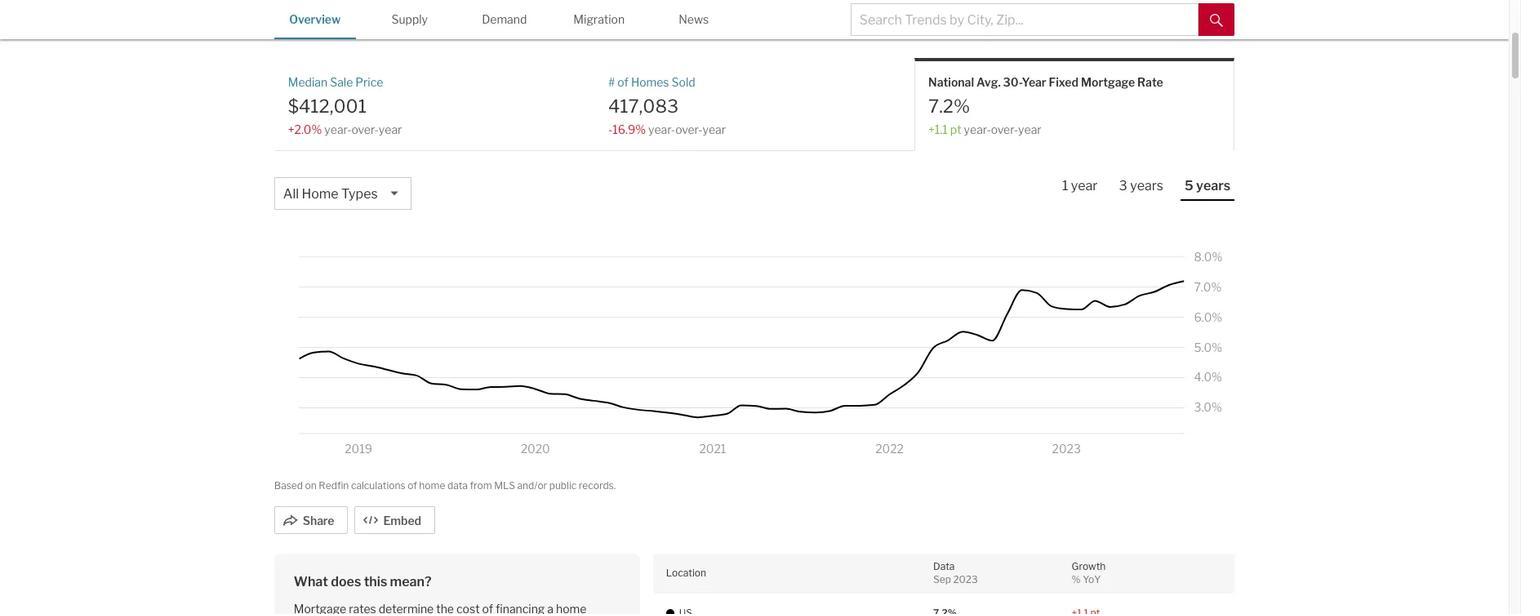 Task type: vqa. For each thing, say whether or not it's contained in the screenshot.
Pool type at the right
no



Task type: locate. For each thing, give the bounding box(es) containing it.
over- down $412,001
[[352, 122, 379, 136]]

sep
[[934, 573, 952, 586]]

16.9%
[[613, 122, 646, 136]]

1 horizontal spatial years
[[1197, 178, 1231, 194]]

5
[[1185, 178, 1194, 194]]

of
[[618, 75, 629, 89], [408, 480, 417, 492]]

all home types
[[283, 186, 378, 202]]

2 horizontal spatial year-
[[964, 122, 992, 136]]

1 year- from the left
[[325, 122, 352, 136]]

2 horizontal spatial over-
[[992, 122, 1019, 136]]

year- inside national avg. 30-year fixed mortgage rate 7.2% +1.1 pt year-over-year
[[964, 122, 992, 136]]

3 year- from the left
[[964, 122, 992, 136]]

2 years from the left
[[1197, 178, 1231, 194]]

3 years
[[1120, 178, 1164, 194]]

records.
[[579, 480, 616, 492]]

0 horizontal spatial years
[[1131, 178, 1164, 194]]

-
[[609, 122, 613, 136]]

supply link
[[369, 0, 451, 37]]

1 vertical spatial of
[[408, 480, 417, 492]]

over- down sold
[[676, 122, 703, 136]]

of left home
[[408, 480, 417, 492]]

sold
[[672, 75, 696, 89]]

year
[[379, 122, 402, 136], [703, 122, 726, 136], [1019, 122, 1042, 136], [1072, 178, 1098, 194]]

years right 3
[[1131, 178, 1164, 194]]

of inside # of homes sold 417,083 -16.9% year-over-year
[[618, 75, 629, 89]]

from
[[470, 480, 492, 492]]

2023
[[954, 573, 978, 586]]

over-
[[352, 122, 379, 136], [676, 122, 703, 136], [992, 122, 1019, 136]]

year- down $412,001
[[325, 122, 352, 136]]

this
[[364, 574, 387, 589]]

rate
[[1138, 75, 1164, 89]]

fixed
[[1049, 75, 1079, 89]]

over- down the 30-
[[992, 122, 1019, 136]]

over- inside national avg. 30-year fixed mortgage rate 7.2% +1.1 pt year-over-year
[[992, 122, 1019, 136]]

year-
[[325, 122, 352, 136], [649, 122, 676, 136], [964, 122, 992, 136]]

years
[[1131, 178, 1164, 194], [1197, 178, 1231, 194]]

share
[[303, 513, 334, 527]]

overview link
[[274, 0, 356, 37]]

3 over- from the left
[[992, 122, 1019, 136]]

median sale price $412,001 +2.0% year-over-year
[[288, 75, 402, 136]]

year- inside # of homes sold 417,083 -16.9% year-over-year
[[649, 122, 676, 136]]

2 year- from the left
[[649, 122, 676, 136]]

homes
[[631, 75, 670, 89]]

1 horizontal spatial of
[[618, 75, 629, 89]]

1 year
[[1063, 178, 1098, 194]]

national avg. 30-year fixed mortgage rate 7.2% +1.1 pt year-over-year
[[929, 75, 1164, 136]]

data sep 2023
[[934, 560, 978, 586]]

7.2%
[[929, 95, 971, 116]]

years right 5
[[1197, 178, 1231, 194]]

years for 3 years
[[1131, 178, 1164, 194]]

based on redfin calculations of home data from mls and/or public records.
[[274, 480, 616, 492]]

share button
[[274, 506, 348, 534]]

0 vertical spatial of
[[618, 75, 629, 89]]

sale
[[330, 75, 353, 89]]

year
[[1022, 75, 1047, 89]]

all
[[283, 186, 299, 202]]

embed
[[383, 513, 421, 527]]

years for 5 years
[[1197, 178, 1231, 194]]

0 horizontal spatial over-
[[352, 122, 379, 136]]

years inside 'button'
[[1131, 178, 1164, 194]]

1 over- from the left
[[352, 122, 379, 136]]

pt
[[951, 122, 962, 136]]

home
[[419, 480, 446, 492]]

1 year button
[[1059, 177, 1102, 199]]

over- inside # of homes sold 417,083 -16.9% year-over-year
[[676, 122, 703, 136]]

location
[[666, 567, 707, 579]]

1 horizontal spatial year-
[[649, 122, 676, 136]]

year- right "pt"
[[964, 122, 992, 136]]

years inside button
[[1197, 178, 1231, 194]]

1 horizontal spatial over-
[[676, 122, 703, 136]]

0 horizontal spatial year-
[[325, 122, 352, 136]]

year- down 417,083
[[649, 122, 676, 136]]

demand
[[482, 12, 527, 26]]

5 years button
[[1181, 177, 1235, 201]]

of right #
[[618, 75, 629, 89]]

1 years from the left
[[1131, 178, 1164, 194]]

migration link
[[559, 0, 640, 37]]

3 years button
[[1116, 177, 1168, 199]]

2 over- from the left
[[676, 122, 703, 136]]

mean?
[[390, 574, 432, 589]]

mortgage
[[1082, 75, 1136, 89]]

does
[[331, 574, 361, 589]]

data
[[934, 560, 955, 572]]



Task type: describe. For each thing, give the bounding box(es) containing it.
types
[[342, 186, 378, 202]]

on
[[305, 480, 317, 492]]

mls
[[494, 480, 515, 492]]

year inside the median sale price $412,001 +2.0% year-over-year
[[379, 122, 402, 136]]

3
[[1120, 178, 1128, 194]]

and/or
[[518, 480, 547, 492]]

0 horizontal spatial of
[[408, 480, 417, 492]]

Search Trends by City, Zip... search field
[[851, 3, 1199, 36]]

+2.0%
[[288, 122, 322, 136]]

year inside button
[[1072, 178, 1098, 194]]

redfin
[[319, 480, 349, 492]]

migration
[[574, 12, 625, 26]]

national
[[929, 75, 975, 89]]

+1.1
[[929, 122, 948, 136]]

5 years
[[1185, 178, 1231, 194]]

growth % yoy
[[1072, 560, 1106, 586]]

supply
[[392, 12, 428, 26]]

year inside # of homes sold 417,083 -16.9% year-over-year
[[703, 122, 726, 136]]

$412,001
[[288, 95, 367, 116]]

over- inside the median sale price $412,001 +2.0% year-over-year
[[352, 122, 379, 136]]

submit search image
[[1211, 14, 1224, 27]]

price
[[356, 75, 383, 89]]

417,083
[[609, 95, 679, 116]]

avg.
[[977, 75, 1001, 89]]

demand link
[[464, 0, 546, 37]]

public
[[550, 480, 577, 492]]

yoy
[[1083, 573, 1101, 586]]

calculations
[[351, 480, 406, 492]]

what
[[294, 574, 328, 589]]

news
[[679, 12, 709, 26]]

year inside national avg. 30-year fixed mortgage rate 7.2% +1.1 pt year-over-year
[[1019, 122, 1042, 136]]

what does this mean?
[[294, 574, 432, 589]]

based
[[274, 480, 303, 492]]

30-
[[1004, 75, 1022, 89]]

year- inside the median sale price $412,001 +2.0% year-over-year
[[325, 122, 352, 136]]

overview
[[289, 12, 341, 26]]

# of homes sold 417,083 -16.9% year-over-year
[[609, 75, 726, 136]]

data
[[448, 480, 468, 492]]

embed button
[[355, 506, 435, 534]]

median
[[288, 75, 328, 89]]

news link
[[653, 0, 735, 37]]

#
[[609, 75, 615, 89]]

growth
[[1072, 560, 1106, 572]]

%
[[1072, 573, 1081, 586]]

1
[[1063, 178, 1069, 194]]

home
[[302, 186, 339, 202]]



